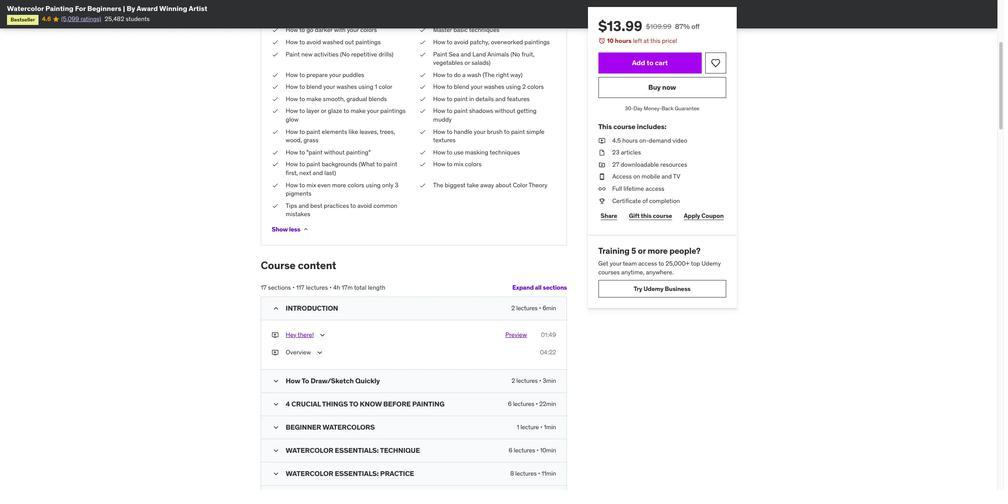 Task type: locate. For each thing, give the bounding box(es) containing it.
paint left "in"
[[454, 95, 468, 103]]

award
[[137, 4, 158, 13]]

sections right all
[[543, 284, 567, 292]]

how for how to paint shadows without getting muddy
[[433, 107, 446, 115]]

using for 1
[[359, 83, 373, 91]]

0 horizontal spatial blend
[[307, 83, 322, 91]]

6 down 2 lectures • 3min on the right bottom of the page
[[508, 400, 512, 408]]

using inside how to mix even more colors using only 3 pigments
[[366, 181, 381, 189]]

paint for how to paint in details and features
[[454, 95, 468, 103]]

1 vertical spatial make
[[351, 107, 366, 115]]

how for how to "paint without painting"
[[286, 148, 298, 156]]

1 vertical spatial access
[[639, 260, 658, 267]]

lectures left 10min
[[514, 446, 535, 454]]

sections right 17 at the left bottom of the page
[[268, 284, 291, 292]]

1 watercolor from the top
[[286, 446, 334, 455]]

money-
[[644, 105, 662, 111]]

your inside training 5 or more people? get your team access to 25,000+ top udemy courses anytime, anywhere.
[[610, 260, 622, 267]]

1 horizontal spatial or
[[465, 59, 470, 67]]

to inside the how to paint elements like leaves, trees, wood, grass
[[300, 128, 305, 136]]

and inside how to paint backgrounds (what to paint first, next and last)
[[313, 169, 323, 177]]

access down mobile
[[646, 185, 665, 193]]

paint left simple
[[511, 128, 525, 136]]

0 horizontal spatial 1
[[375, 83, 377, 91]]

demand
[[649, 136, 672, 144]]

0 vertical spatial course
[[614, 122, 636, 131]]

1 vertical spatial watercolor
[[286, 469, 334, 478]]

lectures down expand
[[516, 304, 538, 312]]

1 horizontal spatial 1
[[517, 423, 519, 431]]

0 vertical spatial small image
[[272, 423, 281, 432]]

mix left even
[[307, 181, 316, 189]]

and left last)
[[313, 169, 323, 177]]

paint for paint new activities (no repetitive drills)
[[286, 50, 300, 58]]

0 vertical spatial 6
[[508, 400, 512, 408]]

pigments
[[286, 190, 312, 198]]

business
[[665, 285, 691, 293]]

paint
[[454, 95, 468, 103], [454, 107, 468, 115], [307, 128, 320, 136], [511, 128, 525, 136], [307, 160, 320, 168], [384, 160, 397, 168]]

0 horizontal spatial mix
[[307, 181, 316, 189]]

• left the 4h 17m
[[330, 284, 332, 292]]

how inside the how to layer or glaze to make your paintings glow
[[286, 107, 298, 115]]

1 horizontal spatial udemy
[[702, 260, 721, 267]]

1 sections from the left
[[268, 284, 291, 292]]

access
[[646, 185, 665, 193], [639, 260, 658, 267]]

land
[[473, 50, 486, 58]]

• left 1min
[[541, 423, 543, 431]]

xsmall image for how to paint elements like leaves, trees, wood, grass
[[272, 128, 279, 136]]

xsmall image
[[272, 38, 279, 47], [272, 50, 279, 59], [419, 71, 426, 79], [272, 95, 279, 104], [419, 95, 426, 104], [419, 107, 426, 116], [599, 136, 606, 145], [419, 160, 426, 169], [599, 173, 606, 181], [272, 181, 279, 190], [272, 331, 279, 339]]

paint left new
[[286, 50, 300, 58]]

hours up "articles" at top
[[623, 136, 638, 144]]

your down blends
[[367, 107, 379, 115]]

• for 4 crucial things to know before painting
[[536, 400, 538, 408]]

10min
[[540, 446, 556, 454]]

in
[[469, 95, 474, 103]]

or right layer
[[321, 107, 326, 115]]

lectures right 8
[[516, 470, 537, 477]]

0 vertical spatial watercolor
[[286, 446, 334, 455]]

blends
[[369, 95, 387, 103]]

hours for 4.5
[[623, 136, 638, 144]]

1 vertical spatial more
[[648, 246, 668, 256]]

using down way) at the top right of page
[[506, 83, 521, 91]]

and inside "tips and best practices to avoid common mistakes"
[[299, 202, 309, 210]]

less
[[289, 225, 301, 233]]

to inside training 5 or more people? get your team access to 25,000+ top udemy courses anytime, anywhere.
[[659, 260, 665, 267]]

lectures left 3min
[[517, 377, 538, 385]]

1 horizontal spatial sections
[[543, 284, 567, 292]]

to inside how to paint shadows without getting muddy
[[447, 107, 453, 115]]

how for how to paint backgrounds (what to paint first, next and last)
[[286, 160, 298, 168]]

to for how to avoid washed out paintings
[[300, 38, 305, 46]]

2 vertical spatial or
[[638, 246, 646, 256]]

udemy inside training 5 or more people? get your team access to 25,000+ top udemy courses anytime, anywhere.
[[702, 260, 721, 267]]

getting
[[517, 107, 537, 115]]

blend down a
[[454, 83, 469, 91]]

paintings up fruit, at the top of the page
[[525, 38, 550, 46]]

xsmall image
[[272, 26, 279, 35], [419, 26, 426, 35], [419, 38, 426, 47], [419, 50, 426, 59], [272, 71, 279, 79], [272, 83, 279, 91], [419, 83, 426, 91], [272, 107, 279, 116], [272, 128, 279, 136], [419, 128, 426, 136], [272, 148, 279, 157], [419, 148, 426, 157], [599, 148, 606, 157], [272, 160, 279, 169], [599, 161, 606, 169], [419, 181, 426, 190], [599, 185, 606, 193], [599, 197, 606, 205], [272, 202, 279, 210], [302, 226, 309, 233], [272, 348, 279, 357]]

6
[[508, 400, 512, 408], [509, 446, 513, 454]]

1 horizontal spatial without
[[495, 107, 516, 115]]

0 horizontal spatial paint
[[286, 50, 300, 58]]

(no inside paint sea and land animals (no fruit, vegetables or salads)
[[511, 50, 520, 58]]

27 downloadable resources
[[613, 161, 688, 168]]

or inside paint sea and land animals (no fruit, vegetables or salads)
[[465, 59, 470, 67]]

(no left fruit, at the top of the page
[[511, 50, 520, 58]]

using up gradual
[[359, 83, 373, 91]]

watercolor for watercolor essentials: technique
[[286, 446, 334, 455]]

• left 3min
[[539, 377, 542, 385]]

cart
[[655, 58, 668, 67]]

preview
[[506, 331, 527, 339]]

1 horizontal spatial paint
[[433, 50, 447, 58]]

0 vertical spatial hours
[[615, 37, 632, 45]]

smooth,
[[323, 95, 345, 103]]

small image
[[272, 304, 281, 313], [272, 377, 281, 386], [272, 400, 281, 409], [272, 446, 281, 455]]

0 vertical spatial make
[[307, 95, 322, 103]]

small image for introduction
[[272, 304, 281, 313]]

your inside how to handle your brush to paint simple textures
[[474, 128, 486, 136]]

3min
[[543, 377, 556, 385]]

to inside button
[[647, 58, 654, 67]]

(no down the out
[[340, 50, 350, 58]]

how inside how to paint backgrounds (what to paint first, next and last)
[[286, 160, 298, 168]]

make up layer
[[307, 95, 322, 103]]

small image for 4 crucial things to know before painting
[[272, 400, 281, 409]]

1 horizontal spatial mix
[[454, 160, 464, 168]]

0 vertical spatial without
[[495, 107, 516, 115]]

colors down how to paint backgrounds (what to paint first, next and last)
[[348, 181, 364, 189]]

2 horizontal spatial avoid
[[454, 38, 469, 46]]

mobile
[[642, 173, 661, 180]]

best
[[310, 202, 322, 210]]

0 vertical spatial udemy
[[702, 260, 721, 267]]

1 small image from the top
[[272, 304, 281, 313]]

essentials: for technique
[[335, 446, 379, 455]]

2 paint from the left
[[433, 50, 447, 58]]

0 vertical spatial 1
[[375, 83, 377, 91]]

avoid left "common"
[[358, 202, 372, 210]]

xsmall image for certificate of completion
[[599, 197, 606, 205]]

lectures for watercolor essentials: technique
[[514, 446, 535, 454]]

1 vertical spatial techniques
[[490, 148, 520, 156]]

essentials: down watercolor essentials: technique
[[335, 469, 379, 478]]

xsmall image for how to paint in details and features
[[419, 95, 426, 104]]

2 blend from the left
[[454, 83, 469, 91]]

|
[[123, 4, 125, 13]]

how for how to do a wash (the right way)
[[433, 71, 446, 79]]

1 lecture • 1min
[[517, 423, 556, 431]]

full
[[613, 185, 623, 193]]

1 vertical spatial 1
[[517, 423, 519, 431]]

watercolor for watercolor essentials: practice
[[286, 469, 334, 478]]

paint for how to paint elements like leaves, trees, wood, grass
[[307, 128, 320, 136]]

course down completion
[[653, 212, 673, 220]]

0 horizontal spatial avoid
[[307, 38, 321, 46]]

paintings down blends
[[381, 107, 406, 115]]

how inside how to handle your brush to paint simple textures
[[433, 128, 446, 136]]

without up backgrounds
[[324, 148, 345, 156]]

paint inside the how to paint elements like leaves, trees, wood, grass
[[307, 128, 320, 136]]

xsmall image for how to go darker with your colors
[[272, 26, 279, 35]]

2 for how to draw/sketch quickly
[[512, 377, 515, 385]]

features
[[507, 95, 530, 103]]

even
[[318, 181, 331, 189]]

1 vertical spatial this
[[641, 212, 652, 220]]

1 vertical spatial mix
[[307, 181, 316, 189]]

how to layer or glaze to make your paintings glow
[[286, 107, 406, 123]]

techniques up patchy,
[[469, 26, 500, 34]]

paint up vegetables
[[433, 50, 447, 58]]

1 horizontal spatial washes
[[484, 83, 505, 91]]

xsmall image for how to handle your brush to paint simple textures
[[419, 128, 426, 136]]

to for how to go darker with your colors
[[300, 26, 305, 34]]

more inside how to mix even more colors using only 3 pigments
[[332, 181, 346, 189]]

how to prepare your puddles
[[286, 71, 364, 79]]

team
[[623, 260, 637, 267]]

2 up 6 lectures • 22min
[[512, 377, 515, 385]]

0 horizontal spatial washes
[[337, 83, 357, 91]]

more down last)
[[332, 181, 346, 189]]

mix
[[454, 160, 464, 168], [307, 181, 316, 189]]

or
[[465, 59, 470, 67], [321, 107, 326, 115], [638, 246, 646, 256]]

or right 5
[[638, 246, 646, 256]]

simple
[[527, 128, 545, 136]]

small image
[[272, 423, 281, 432], [272, 470, 281, 478]]

first,
[[286, 169, 298, 177]]

mix inside how to mix even more colors using only 3 pigments
[[307, 181, 316, 189]]

how to mix even more colors using only 3 pigments
[[286, 181, 399, 198]]

10
[[608, 37, 614, 45]]

right
[[496, 71, 509, 79]]

0 vertical spatial or
[[465, 59, 470, 67]]

like
[[349, 128, 358, 136]]

your up courses
[[610, 260, 622, 267]]

1 horizontal spatial (no
[[511, 50, 520, 58]]

using left only
[[366, 181, 381, 189]]

6 for 4 crucial things to know before painting
[[508, 400, 512, 408]]

1 essentials: from the top
[[335, 446, 379, 455]]

• left 22min
[[536, 400, 538, 408]]

xsmall image for the biggest take away about color theory
[[419, 181, 426, 190]]

and up mistakes
[[299, 202, 309, 210]]

0 vertical spatial mix
[[454, 160, 464, 168]]

1 horizontal spatial avoid
[[358, 202, 372, 210]]

students
[[126, 15, 150, 23]]

how inside how to mix even more colors using only 3 pigments
[[286, 181, 298, 189]]

wood,
[[286, 136, 302, 144]]

painting
[[45, 4, 73, 13]]

paint inside how to paint shadows without getting muddy
[[454, 107, 468, 115]]

0 horizontal spatial more
[[332, 181, 346, 189]]

1 left lecture
[[517, 423, 519, 431]]

xsmall image for tips and best practices to avoid common mistakes
[[272, 202, 279, 210]]

techniques down how to handle your brush to paint simple textures
[[490, 148, 520, 156]]

things
[[322, 400, 348, 408]]

udemy right the top
[[702, 260, 721, 267]]

make down gradual
[[351, 107, 366, 115]]

2 for introduction
[[512, 304, 515, 312]]

1 horizontal spatial blend
[[454, 83, 469, 91]]

mix for colors
[[454, 160, 464, 168]]

0 horizontal spatial without
[[324, 148, 345, 156]]

how to paint shadows without getting muddy
[[433, 107, 537, 123]]

small image for how to draw/sketch quickly
[[272, 377, 281, 386]]

the biggest take away about color theory
[[433, 181, 548, 189]]

4h 17m
[[333, 284, 353, 292]]

paint up next
[[307, 160, 320, 168]]

117
[[296, 284, 305, 292]]

essentials: up watercolor essentials: practice
[[335, 446, 379, 455]]

1 vertical spatial hours
[[623, 136, 638, 144]]

washes down (the
[[484, 83, 505, 91]]

2 (no from the left
[[511, 50, 520, 58]]

your up how to blend your washes using 1 color on the left top of the page
[[329, 71, 341, 79]]

washes down puddles
[[337, 83, 357, 91]]

this right at at the right
[[651, 37, 661, 45]]

xsmall image for paint new activities (no repetitive drills)
[[272, 50, 279, 59]]

6 up 8
[[509, 446, 513, 454]]

washes
[[337, 83, 357, 91], [484, 83, 505, 91]]

or inside training 5 or more people? get your team access to 25,000+ top udemy courses anytime, anywhere.
[[638, 246, 646, 256]]

expand
[[513, 284, 534, 292]]

0 horizontal spatial (no
[[340, 50, 350, 58]]

wash
[[467, 71, 481, 79]]

paint left shadows
[[454, 107, 468, 115]]

buy now
[[649, 83, 677, 91]]

how to blend your washes using 1 color
[[286, 83, 393, 91]]

paintings for how to avoid washed out paintings
[[356, 38, 381, 46]]

how inside the how to paint elements like leaves, trees, wood, grass
[[286, 128, 298, 136]]

essentials:
[[335, 446, 379, 455], [335, 469, 379, 478]]

how for how to layer or glaze to make your paintings glow
[[286, 107, 298, 115]]

paintings up repetitive
[[356, 38, 381, 46]]

1 blend from the left
[[307, 83, 322, 91]]

hours right 10
[[615, 37, 632, 45]]

0 horizontal spatial or
[[321, 107, 326, 115]]

how for how to handle your brush to paint simple textures
[[433, 128, 446, 136]]

• left 6min
[[539, 304, 541, 312]]

try udemy business link
[[599, 280, 727, 298]]

buy now button
[[599, 77, 727, 98]]

0 vertical spatial techniques
[[469, 26, 500, 34]]

1 vertical spatial 6
[[509, 446, 513, 454]]

• left 11min
[[538, 470, 540, 477]]

course up '4.5'
[[614, 122, 636, 131]]

this right gift
[[641, 212, 652, 220]]

apply coupon button
[[682, 207, 727, 225]]

apply
[[684, 212, 701, 220]]

xsmall image for 4.5 hours on-demand video
[[599, 136, 606, 145]]

2 vertical spatial 2
[[512, 377, 515, 385]]

small image for beginner
[[272, 423, 281, 432]]

1 vertical spatial small image
[[272, 470, 281, 478]]

left
[[634, 37, 643, 45]]

more up anywhere.
[[648, 246, 668, 256]]

certificate
[[613, 197, 642, 205]]

gift
[[629, 212, 640, 220]]

take
[[467, 181, 479, 189]]

to inside how to mix even more colors using only 3 pigments
[[300, 181, 305, 189]]

access up anywhere.
[[639, 260, 658, 267]]

and right sea
[[461, 50, 471, 58]]

guarantee
[[675, 105, 700, 111]]

• left 10min
[[537, 446, 539, 454]]

your
[[347, 26, 359, 34], [329, 71, 341, 79], [323, 83, 335, 91], [471, 83, 483, 91], [367, 107, 379, 115], [474, 128, 486, 136], [610, 260, 622, 267]]

lectures for how to draw/sketch quickly
[[517, 377, 538, 385]]

content
[[298, 259, 336, 272]]

0 vertical spatial essentials:
[[335, 446, 379, 455]]

1 vertical spatial or
[[321, 107, 326, 115]]

add
[[632, 58, 646, 67]]

2 watercolor from the top
[[286, 469, 334, 478]]

4 small image from the top
[[272, 446, 281, 455]]

how for how to paint elements like leaves, trees, wood, grass
[[286, 128, 298, 136]]

2 small image from the top
[[272, 470, 281, 478]]

4 crucial things to know before painting
[[286, 400, 445, 408]]

1 horizontal spatial make
[[351, 107, 366, 115]]

to for how to paint in details and features
[[447, 95, 453, 103]]

3 small image from the top
[[272, 400, 281, 409]]

2 essentials: from the top
[[335, 469, 379, 478]]

watercolor
[[7, 4, 44, 13]]

or up a
[[465, 59, 470, 67]]

udemy right the try
[[644, 285, 664, 293]]

8 lectures • 11min
[[510, 470, 556, 477]]

2 sections from the left
[[543, 284, 567, 292]]

to for how to layer or glaze to make your paintings glow
[[300, 107, 305, 115]]

and right details at left
[[496, 95, 506, 103]]

1 vertical spatial udemy
[[644, 285, 664, 293]]

0 horizontal spatial course
[[614, 122, 636, 131]]

a
[[463, 71, 466, 79]]

training
[[599, 246, 630, 256]]

without down features
[[495, 107, 516, 115]]

xsmall image for how to do a wash (the right way)
[[419, 71, 426, 79]]

30-
[[625, 105, 634, 111]]

1 vertical spatial without
[[324, 148, 345, 156]]

0 horizontal spatial sections
[[268, 284, 291, 292]]

1 horizontal spatial course
[[653, 212, 673, 220]]

1 washes from the left
[[337, 83, 357, 91]]

(the
[[483, 71, 495, 79]]

avoid for patchy,
[[454, 38, 469, 46]]

mix down 'use'
[[454, 160, 464, 168]]

0 vertical spatial more
[[332, 181, 346, 189]]

trees,
[[380, 128, 395, 136]]

people?
[[670, 246, 701, 256]]

try
[[634, 285, 643, 293]]

to for how to blend your washes using 1 color
[[300, 83, 305, 91]]

painting
[[412, 400, 445, 408]]

1 small image from the top
[[272, 423, 281, 432]]

paint inside how to handle your brush to paint simple textures
[[511, 128, 525, 136]]

1 paint from the left
[[286, 50, 300, 58]]

1 vertical spatial 2
[[512, 304, 515, 312]]

paint up grass at the top
[[307, 128, 320, 136]]

xsmall image for how to mix colors
[[419, 160, 426, 169]]

• for watercolor essentials: technique
[[537, 446, 539, 454]]

overview
[[286, 348, 311, 356]]

2 washes from the left
[[484, 83, 505, 91]]

paint inside paint sea and land animals (no fruit, vegetables or salads)
[[433, 50, 447, 58]]

1 vertical spatial essentials:
[[335, 469, 379, 478]]

1 left color
[[375, 83, 377, 91]]

• left 117
[[293, 284, 295, 292]]

show lecture description image
[[315, 348, 324, 357]]

2 small image from the top
[[272, 377, 281, 386]]

bestseller
[[11, 16, 35, 23]]

how inside how to paint shadows without getting muddy
[[433, 107, 446, 115]]

glaze
[[328, 107, 342, 115]]

share button
[[599, 207, 620, 225]]

washes for 1
[[337, 83, 357, 91]]

or inside the how to layer or glaze to make your paintings glow
[[321, 107, 326, 115]]

course
[[614, 122, 636, 131], [653, 212, 673, 220]]

1 horizontal spatial more
[[648, 246, 668, 256]]

23
[[613, 148, 620, 156]]

0 horizontal spatial make
[[307, 95, 322, 103]]

blend down prepare
[[307, 83, 322, 91]]

access inside training 5 or more people? get your team access to 25,000+ top udemy courses anytime, anywhere.
[[639, 260, 658, 267]]

lectures up lecture
[[513, 400, 535, 408]]

avoid down go
[[307, 38, 321, 46]]

xsmall image for how to blend your washes using 1 color
[[272, 83, 279, 91]]

2 down expand
[[512, 304, 515, 312]]

avoid down the 'basic'
[[454, 38, 469, 46]]

how for how to mix even more colors using only 3 pigments
[[286, 181, 298, 189]]

alarm image
[[599, 37, 606, 44]]

how for how to mix colors
[[433, 160, 446, 168]]

this
[[651, 37, 661, 45], [641, 212, 652, 220]]

to for how to handle your brush to paint simple textures
[[447, 128, 453, 136]]

2 up features
[[522, 83, 526, 91]]

share
[[601, 212, 618, 220]]

0 horizontal spatial udemy
[[644, 285, 664, 293]]

2 horizontal spatial or
[[638, 246, 646, 256]]

show lecture description image
[[318, 331, 327, 340]]

your left brush
[[474, 128, 486, 136]]



Task type: describe. For each thing, give the bounding box(es) containing it.
30-day money-back guarantee
[[625, 105, 700, 111]]

hey there!
[[286, 331, 314, 339]]

colors up features
[[528, 83, 544, 91]]

show less
[[272, 225, 301, 233]]

how for how to paint in details and features
[[433, 95, 446, 103]]

0 vertical spatial access
[[646, 185, 665, 193]]

at
[[644, 37, 650, 45]]

layer
[[307, 107, 320, 115]]

activities
[[314, 50, 339, 58]]

paintings for how to avoid patchy, overworked paintings
[[525, 38, 550, 46]]

6min
[[543, 304, 556, 312]]

beginner watercolors
[[286, 423, 375, 431]]

4
[[286, 400, 290, 408]]

xsmall image for access on mobile and tv
[[599, 173, 606, 181]]

sections inside dropdown button
[[543, 284, 567, 292]]

lecture
[[521, 423, 539, 431]]

beginner
[[286, 423, 321, 431]]

to for how to paint elements like leaves, trees, wood, grass
[[300, 128, 305, 136]]

0 vertical spatial 2
[[522, 83, 526, 91]]

• for introduction
[[539, 304, 541, 312]]

xsmall image for how to avoid washed out paintings
[[272, 38, 279, 47]]

way)
[[511, 71, 523, 79]]

make inside the how to layer or glaze to make your paintings glow
[[351, 107, 366, 115]]

5
[[632, 246, 637, 256]]

mistakes
[[286, 210, 310, 218]]

downloadable
[[621, 161, 659, 168]]

mix for even
[[307, 181, 316, 189]]

xsmall image for how to use masking techniques
[[419, 148, 426, 157]]

grass
[[304, 136, 319, 144]]

xsmall image for how to layer or glaze to make your paintings glow
[[272, 107, 279, 116]]

your inside the how to layer or glaze to make your paintings glow
[[367, 107, 379, 115]]

87%
[[676, 22, 690, 31]]

overworked
[[491, 38, 523, 46]]

your down how to prepare your puddles at the left of the page
[[323, 83, 335, 91]]

1 vertical spatial course
[[653, 212, 673, 220]]

back
[[662, 105, 674, 111]]

colors up repetitive
[[360, 26, 377, 34]]

how to paint in details and features
[[433, 95, 530, 103]]

paint for how to paint shadows without getting muddy
[[454, 107, 468, 115]]

colors down how to use masking techniques
[[465, 160, 482, 168]]

and inside paint sea and land animals (no fruit, vegetables or salads)
[[461, 50, 471, 58]]

to for how to "paint without painting"
[[300, 148, 305, 156]]

your down how to do a wash (the right way)
[[471, 83, 483, 91]]

1 (no from the left
[[340, 50, 350, 58]]

on-
[[640, 136, 649, 144]]

to
[[349, 400, 358, 408]]

and left tv
[[662, 173, 672, 180]]

watercolor essentials: technique
[[286, 446, 420, 455]]

total
[[354, 284, 367, 292]]

small image for watercolor
[[272, 470, 281, 478]]

04:22
[[540, 348, 556, 356]]

without inside how to paint shadows without getting muddy
[[495, 107, 516, 115]]

how to make smooth, gradual blends
[[286, 95, 387, 103]]

23 articles
[[613, 148, 642, 156]]

training 5 or more people? get your team access to 25,000+ top udemy courses anytime, anywhere.
[[599, 246, 721, 276]]

xsmall image for how to "paint without painting"
[[272, 148, 279, 157]]

xsmall image for full lifetime access
[[599, 185, 606, 193]]

master basic techniques
[[433, 26, 500, 34]]

to for how to avoid patchy, overworked paintings
[[447, 38, 453, 46]]

xsmall image for how to blend your washes using 2 colors
[[419, 83, 426, 91]]

full lifetime access
[[613, 185, 665, 193]]

0 vertical spatial this
[[651, 37, 661, 45]]

paintings inside the how to layer or glaze to make your paintings glow
[[381, 107, 406, 115]]

4.5
[[613, 136, 621, 144]]

to for how to mix colors
[[447, 160, 453, 168]]

to for how to use masking techniques
[[447, 148, 453, 156]]

to for how to paint backgrounds (what to paint first, next and last)
[[300, 160, 305, 168]]

how for how to blend your washes using 1 color
[[286, 83, 298, 91]]

xsmall image inside show less "button"
[[302, 226, 309, 233]]

lectures right 117
[[306, 284, 328, 292]]

there!
[[298, 331, 314, 339]]

avoid inside "tips and best practices to avoid common mistakes"
[[358, 202, 372, 210]]

how for how to prepare your puddles
[[286, 71, 298, 79]]

paint sea and land animals (no fruit, vegetables or salads)
[[433, 50, 535, 67]]

25,000+
[[666, 260, 690, 267]]

sea
[[449, 50, 459, 58]]

animals
[[488, 50, 509, 58]]

xsmall image for 27 downloadable resources
[[599, 161, 606, 169]]

new
[[301, 50, 313, 58]]

expand all sections button
[[513, 279, 567, 297]]

anywhere.
[[646, 268, 674, 276]]

4.5 hours on-demand video
[[613, 136, 688, 144]]

to for how to blend your washes using 2 colors
[[447, 83, 453, 91]]

includes:
[[637, 122, 667, 131]]

do
[[454, 71, 461, 79]]

show
[[272, 225, 288, 233]]

to for how to paint shadows without getting muddy
[[447, 107, 453, 115]]

know
[[360, 400, 382, 408]]

handle
[[454, 128, 473, 136]]

how to mix colors
[[433, 160, 482, 168]]

xsmall image for paint sea and land animals (no fruit, vegetables or salads)
[[419, 50, 426, 59]]

hours for 10
[[615, 37, 632, 45]]

more inside training 5 or more people? get your team access to 25,000+ top udemy courses anytime, anywhere.
[[648, 246, 668, 256]]

how to handle your brush to paint simple textures
[[433, 128, 545, 144]]

using for 2
[[506, 83, 521, 91]]

how for how to make smooth, gradual blends
[[286, 95, 298, 103]]

basic
[[454, 26, 468, 34]]

to for how to make smooth, gradual blends
[[300, 95, 305, 103]]

backgrounds
[[322, 160, 358, 168]]

lectures for watercolor essentials: practice
[[516, 470, 537, 477]]

washes for 2
[[484, 83, 505, 91]]

paint up only
[[384, 160, 397, 168]]

muddy
[[433, 116, 452, 123]]

to for how to prepare your puddles
[[300, 71, 305, 79]]

xsmall image for master basic techniques
[[419, 26, 426, 35]]

wishlist image
[[711, 58, 721, 68]]

color
[[379, 83, 393, 91]]

try udemy business
[[634, 285, 691, 293]]

prepare
[[307, 71, 328, 79]]

small image for watercolor essentials: technique
[[272, 446, 281, 455]]

expand all sections
[[513, 284, 567, 292]]

lectures for 4 crucial things to know before painting
[[513, 400, 535, 408]]

colors inside how to mix even more colors using only 3 pigments
[[348, 181, 364, 189]]

watercolors
[[323, 423, 375, 431]]

xsmall image for how to prepare your puddles
[[272, 71, 279, 79]]

apply coupon
[[684, 212, 724, 220]]

how for how to go darker with your colors
[[286, 26, 298, 34]]

4.6
[[42, 15, 51, 23]]

next
[[300, 169, 311, 177]]

elements
[[322, 128, 347, 136]]

how for how to avoid washed out paintings
[[286, 38, 298, 46]]

xsmall image for how to paint shadows without getting muddy
[[419, 107, 426, 116]]

• for watercolor essentials: practice
[[538, 470, 540, 477]]

paint for how to paint backgrounds (what to paint first, next and last)
[[307, 160, 320, 168]]

blend for how to blend your washes using 2 colors
[[454, 83, 469, 91]]

technique
[[380, 446, 420, 455]]

salads)
[[472, 59, 491, 67]]

• for how to draw/sketch quickly
[[539, 377, 542, 385]]

how for how to avoid patchy, overworked paintings
[[433, 38, 446, 46]]

day
[[634, 105, 643, 111]]

• for beginner watercolors
[[541, 423, 543, 431]]

paint for paint sea and land animals (no fruit, vegetables or salads)
[[433, 50, 447, 58]]

avoid for washed
[[307, 38, 321, 46]]

6 lectures • 10min
[[509, 446, 556, 454]]

the
[[433, 181, 444, 189]]

use
[[454, 148, 464, 156]]

2 lectures • 3min
[[512, 377, 556, 385]]

how to paint backgrounds (what to paint first, next and last)
[[286, 160, 397, 177]]

xsmall image for how to make smooth, gradual blends
[[272, 95, 279, 104]]

watercolor essentials: practice
[[286, 469, 414, 478]]

top
[[691, 260, 701, 267]]

to inside "tips and best practices to avoid common mistakes"
[[351, 202, 356, 210]]

xsmall image for how to mix even more colors using only 3 pigments
[[272, 181, 279, 190]]

coupon
[[702, 212, 724, 220]]

how for how to use masking techniques
[[433, 148, 446, 156]]

$13.99
[[599, 17, 643, 35]]

xsmall image for how to avoid patchy, overworked paintings
[[419, 38, 426, 47]]

how for how to draw/sketch quickly
[[286, 376, 301, 385]]

$13.99 $109.99 87% off
[[599, 17, 700, 35]]

get
[[599, 260, 609, 267]]

your up the out
[[347, 26, 359, 34]]

$109.99
[[646, 22, 672, 31]]

essentials: for practice
[[335, 469, 379, 478]]

how to use masking techniques
[[433, 148, 520, 156]]

to
[[302, 376, 309, 385]]

to for how to mix even more colors using only 3 pigments
[[300, 181, 305, 189]]

draw/sketch
[[311, 376, 354, 385]]

25,482 students
[[105, 15, 150, 23]]

xsmall image for how to paint backgrounds (what to paint first, next and last)
[[272, 160, 279, 169]]

blend for how to blend your washes using 1 color
[[307, 83, 322, 91]]

to for add to cart
[[647, 58, 654, 67]]

27
[[613, 161, 620, 168]]

to for how to do a wash (the right way)
[[447, 71, 453, 79]]

how to do a wash (the right way)
[[433, 71, 523, 79]]

lectures for introduction
[[516, 304, 538, 312]]

how for how to blend your washes using 2 colors
[[433, 83, 446, 91]]



Task type: vqa. For each thing, say whether or not it's contained in the screenshot.
leftmost I'Ve
no



